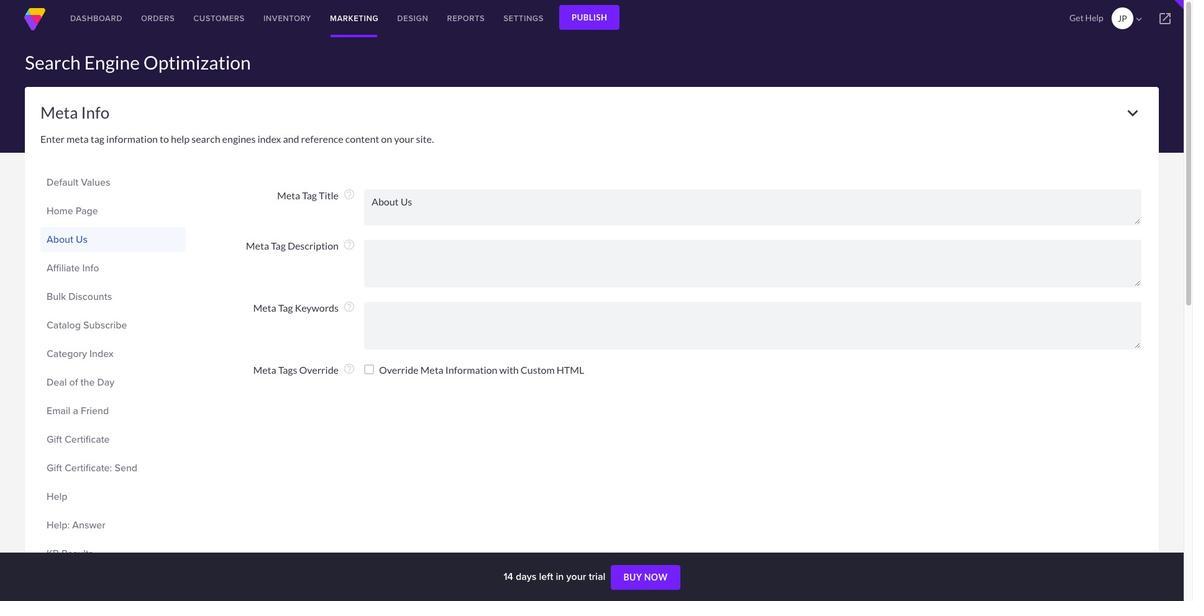 Task type: describe. For each thing, give the bounding box(es) containing it.
help inside 'link'
[[47, 490, 67, 504]]

gift for gift certificate: send
[[47, 461, 62, 475]]

content
[[345, 133, 379, 145]]

meta for meta tags override help_outline
[[253, 364, 276, 376]]

deal of the day
[[47, 375, 115, 390]]

default values link
[[47, 172, 180, 193]]

publish button
[[559, 5, 620, 30]]

discounts
[[69, 290, 112, 304]]

kb results
[[47, 547, 93, 561]]

publish
[[572, 12, 607, 22]]

customers
[[193, 12, 245, 24]]

gift for gift certificate
[[47, 432, 62, 447]]

help_outline for meta tag keywords help_outline
[[343, 301, 355, 313]]

help:
[[47, 518, 70, 533]]

1 horizontal spatial help
[[1085, 12, 1103, 23]]

search engine optimization
[[25, 51, 251, 73]]

and
[[283, 133, 299, 145]]

tag
[[91, 133, 104, 145]]

enter meta tag information to help search engines index and reference content on your site.
[[40, 133, 434, 145]]

home page
[[47, 204, 98, 218]]

trial
[[589, 570, 605, 584]]

home
[[47, 204, 73, 218]]

2 override from the left
[[379, 364, 418, 376]]

the
[[81, 375, 95, 390]]

kb
[[47, 547, 59, 561]]

email
[[47, 404, 70, 418]]

bulk discounts
[[47, 290, 112, 304]]

info for meta info
[[81, 103, 109, 122]]

override inside meta tags override help_outline
[[299, 364, 339, 376]]

engines
[[222, 133, 256, 145]]

friend
[[81, 404, 109, 418]]

enter
[[40, 133, 65, 145]]

buy now
[[624, 572, 668, 583]]

tag for meta tag keywords help_outline
[[278, 302, 293, 314]]

search
[[25, 51, 81, 73]]

help: answer
[[47, 518, 105, 533]]

reference
[[301, 133, 343, 145]]

values
[[81, 175, 110, 190]]

about us link
[[47, 229, 180, 250]]

information
[[106, 133, 158, 145]]

0 horizontal spatial your
[[394, 133, 414, 145]]

certificate:
[[65, 461, 112, 475]]

of
[[69, 375, 78, 390]]

get help
[[1069, 12, 1103, 23]]

search
[[192, 133, 220, 145]]


[[1133, 14, 1145, 25]]

tags
[[278, 364, 297, 376]]

help: answer link
[[47, 515, 180, 536]]

keywords
[[295, 302, 339, 314]]

meta for meta tag title help_outline
[[277, 190, 300, 201]]

catalog subscribe
[[47, 318, 127, 332]]

with
[[499, 364, 519, 376]]

answer
[[72, 518, 105, 533]]

catalog
[[47, 318, 81, 332]]

meta tags override help_outline
[[253, 363, 355, 376]]

get
[[1069, 12, 1084, 23]]

tag for meta tag description help_outline
[[271, 240, 286, 252]]

affiliate
[[47, 261, 80, 275]]

info for affiliate info
[[82, 261, 99, 275]]

day
[[97, 375, 115, 390]]

custom
[[521, 364, 555, 376]]

affiliate info link
[[47, 258, 180, 279]]

left
[[539, 570, 553, 584]]

meta left information
[[420, 364, 443, 376]]

14 days left in your trial
[[504, 570, 608, 584]]

dashboard link
[[61, 0, 132, 37]]

on
[[381, 133, 392, 145]]

email a friend link
[[47, 401, 180, 422]]

days
[[516, 570, 536, 584]]



Task type: vqa. For each thing, say whether or not it's contained in the screenshot.
View List 'link'
no



Task type: locate. For each thing, give the bounding box(es) containing it.
gift
[[47, 432, 62, 447], [47, 461, 62, 475]]

4 help_outline from the top
[[343, 363, 355, 375]]

help_outline right "description"
[[343, 239, 355, 251]]

2 help_outline from the top
[[343, 239, 355, 251]]

optimization
[[143, 51, 251, 73]]

meta up enter
[[40, 103, 78, 122]]

gift certificate link
[[47, 429, 180, 450]]

info up tag
[[81, 103, 109, 122]]

override meta information with custom html
[[379, 364, 584, 376]]

results
[[62, 547, 93, 561]]

0 vertical spatial your
[[394, 133, 414, 145]]

help_outline right keywords
[[343, 301, 355, 313]]

0 vertical spatial info
[[81, 103, 109, 122]]

help right get
[[1085, 12, 1103, 23]]

html
[[557, 364, 584, 376]]

14
[[504, 570, 513, 584]]

about us
[[47, 232, 88, 247]]

meta left "description"
[[246, 240, 269, 252]]

default
[[47, 175, 78, 190]]

help_outline inside meta tag description help_outline
[[343, 239, 355, 251]]

in
[[556, 570, 564, 584]]

help_outline inside "meta tag keywords help_outline"
[[343, 301, 355, 313]]

gift certificate: send
[[47, 461, 137, 475]]

About Us text field
[[364, 190, 1141, 226]]

0 horizontal spatial help
[[47, 490, 67, 504]]

help_outline right title
[[343, 188, 355, 201]]

meta info
[[40, 103, 109, 122]]

title
[[319, 190, 339, 201]]

None text field
[[364, 240, 1141, 288]]

meta tag description help_outline
[[246, 239, 355, 252]]

help_outline right tags
[[343, 363, 355, 375]]

bulk
[[47, 290, 66, 304]]

meta inside meta tag description help_outline
[[246, 240, 269, 252]]

index
[[258, 133, 281, 145]]

your right on
[[394, 133, 414, 145]]

meta
[[40, 103, 78, 122], [277, 190, 300, 201], [246, 240, 269, 252], [253, 302, 276, 314], [253, 364, 276, 376], [420, 364, 443, 376]]

tag for meta tag title help_outline
[[302, 190, 317, 201]]

bulk discounts link
[[47, 286, 180, 308]]

kb results link
[[47, 544, 180, 565]]

tag inside "meta tag keywords help_outline"
[[278, 302, 293, 314]]

site.
[[416, 133, 434, 145]]

a
[[73, 404, 78, 418]]

catalog subscribe link
[[47, 315, 180, 336]]

meta tag keywords help_outline
[[253, 301, 355, 314]]


[[1158, 11, 1173, 26]]

help_outline inside meta tags override help_outline
[[343, 363, 355, 375]]

help up help:
[[47, 490, 67, 504]]

gift inside gift certificate link
[[47, 432, 62, 447]]

buy
[[624, 572, 642, 583]]

marketing
[[330, 12, 379, 24]]

1 gift from the top
[[47, 432, 62, 447]]

3 help_outline from the top
[[343, 301, 355, 313]]

meta for meta tag keywords help_outline
[[253, 302, 276, 314]]

jp
[[1118, 13, 1127, 24]]

1 vertical spatial help
[[47, 490, 67, 504]]

page
[[76, 204, 98, 218]]

to
[[160, 133, 169, 145]]

gift down email
[[47, 432, 62, 447]]

us
[[76, 232, 88, 247]]

meta inside "meta tag keywords help_outline"
[[253, 302, 276, 314]]

tag inside meta tag description help_outline
[[271, 240, 286, 252]]

meta inside meta tags override help_outline
[[253, 364, 276, 376]]

description
[[288, 240, 339, 252]]

now
[[644, 572, 668, 583]]

buy now link
[[611, 566, 680, 590]]

design
[[397, 12, 428, 24]]

0 horizontal spatial override
[[299, 364, 339, 376]]

category
[[47, 347, 87, 361]]

tag left keywords
[[278, 302, 293, 314]]

info
[[81, 103, 109, 122], [82, 261, 99, 275]]

certificate
[[65, 432, 110, 447]]

tag left "description"
[[271, 240, 286, 252]]

engine
[[84, 51, 140, 73]]

 link
[[1146, 0, 1184, 37]]

help_outline for meta tag description help_outline
[[343, 239, 355, 251]]

help
[[1085, 12, 1103, 23], [47, 490, 67, 504]]

your
[[394, 133, 414, 145], [566, 570, 586, 584]]

affiliate info
[[47, 261, 99, 275]]

1 vertical spatial your
[[566, 570, 586, 584]]

category index link
[[47, 344, 180, 365]]

home page link
[[47, 201, 180, 222]]

orders
[[141, 12, 175, 24]]

dashboard
[[70, 12, 122, 24]]

category index
[[47, 347, 113, 361]]

email a friend
[[47, 404, 109, 418]]

1 horizontal spatial override
[[379, 364, 418, 376]]

None text field
[[364, 302, 1141, 350]]

1 vertical spatial tag
[[271, 240, 286, 252]]

meta
[[67, 133, 89, 145]]

inventory
[[263, 12, 311, 24]]

meta for meta tag description help_outline
[[246, 240, 269, 252]]

meta left keywords
[[253, 302, 276, 314]]

override
[[299, 364, 339, 376], [379, 364, 418, 376]]

tag inside the meta tag title help_outline
[[302, 190, 317, 201]]

default values
[[47, 175, 110, 190]]

send
[[115, 461, 137, 475]]

2 vertical spatial tag
[[278, 302, 293, 314]]

help_outline
[[343, 188, 355, 201], [343, 239, 355, 251], [343, 301, 355, 313], [343, 363, 355, 375]]

meta tag title help_outline
[[277, 188, 355, 201]]

gift certificate
[[47, 432, 110, 447]]

tag left title
[[302, 190, 317, 201]]

meta inside the meta tag title help_outline
[[277, 190, 300, 201]]

your right in on the bottom of page
[[566, 570, 586, 584]]

2 gift from the top
[[47, 461, 62, 475]]

meta left title
[[277, 190, 300, 201]]

reports
[[447, 12, 485, 24]]

help_outline for meta tags override help_outline
[[343, 363, 355, 375]]

info right affiliate
[[82, 261, 99, 275]]

gift left certificate:
[[47, 461, 62, 475]]

1 override from the left
[[299, 364, 339, 376]]

deal
[[47, 375, 67, 390]]

1 vertical spatial info
[[82, 261, 99, 275]]

1 help_outline from the top
[[343, 188, 355, 201]]

meta left tags
[[253, 364, 276, 376]]

0 vertical spatial help
[[1085, 12, 1103, 23]]

help_outline inside the meta tag title help_outline
[[343, 188, 355, 201]]

1 horizontal spatial your
[[566, 570, 586, 584]]

settings
[[503, 12, 544, 24]]

0 vertical spatial gift
[[47, 432, 62, 447]]

help_outline for meta tag title help_outline
[[343, 188, 355, 201]]

about
[[47, 232, 73, 247]]

meta for meta info
[[40, 103, 78, 122]]

deal of the day link
[[47, 372, 180, 393]]

0 vertical spatial tag
[[302, 190, 317, 201]]

index
[[90, 347, 113, 361]]

help link
[[47, 487, 180, 508]]

expand_more
[[1122, 103, 1143, 124]]

1 vertical spatial gift
[[47, 461, 62, 475]]

gift inside gift certificate: send link
[[47, 461, 62, 475]]

tag
[[302, 190, 317, 201], [271, 240, 286, 252], [278, 302, 293, 314]]



